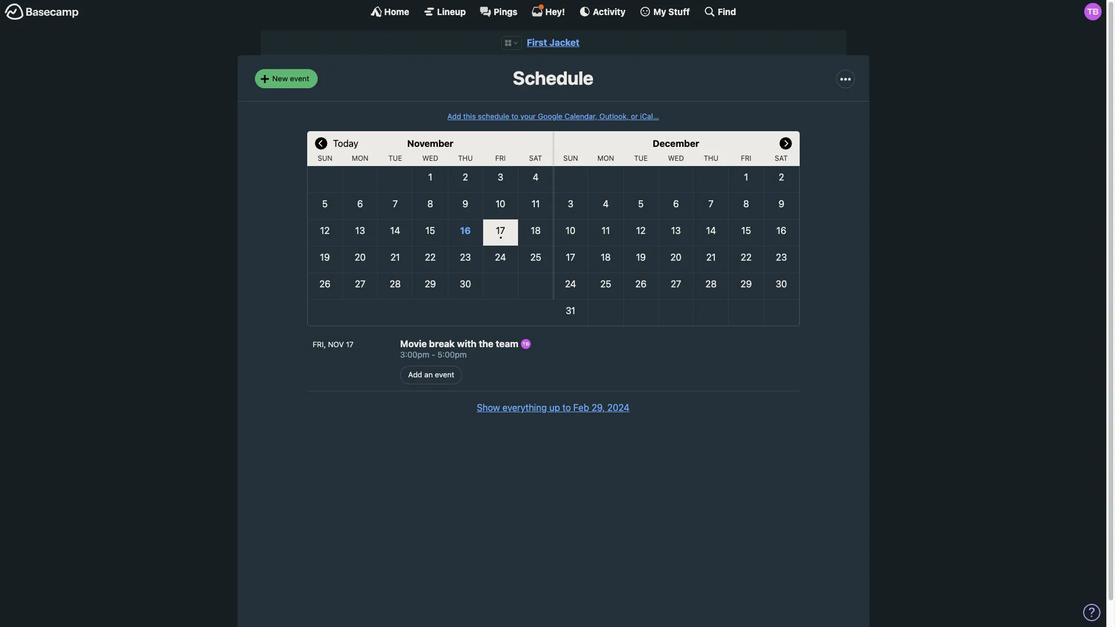 Task type: describe. For each thing, give the bounding box(es) containing it.
lineup link
[[423, 6, 466, 17]]

•
[[499, 233, 502, 242]]

new event
[[272, 74, 309, 83]]

2024
[[608, 403, 630, 413]]

this
[[463, 112, 476, 121]]

nov
[[328, 340, 344, 349]]

the
[[479, 339, 494, 349]]

everything
[[503, 403, 547, 413]]

my stuff
[[654, 6, 690, 17]]

add this schedule to your google calendar, outlook, or ical… link
[[447, 112, 659, 121]]

show
[[477, 403, 500, 413]]

first
[[527, 37, 547, 48]]

google
[[538, 112, 563, 121]]

schedule
[[513, 67, 594, 89]]

tyler black image
[[1085, 3, 1102, 20]]

fri, nov 17
[[313, 340, 354, 349]]

sun for december
[[564, 154, 578, 163]]

switch accounts image
[[5, 3, 79, 21]]

to for up
[[563, 403, 571, 413]]

29,
[[592, 403, 605, 413]]

an
[[424, 370, 433, 379]]

add an event
[[408, 370, 454, 379]]

jacket
[[550, 37, 580, 48]]

break
[[429, 339, 455, 349]]

lineup
[[437, 6, 466, 17]]

feb
[[574, 403, 589, 413]]

5:00pm
[[438, 350, 467, 359]]

add for add this schedule to your google calendar, outlook, or ical…
[[447, 112, 461, 121]]

3:00pm     -     5:00pm
[[400, 350, 467, 359]]

to for schedule
[[512, 112, 519, 121]]

up
[[549, 403, 560, 413]]

my
[[654, 6, 666, 17]]

find
[[718, 6, 736, 17]]

show        everything      up to        feb 29, 2024
[[477, 403, 630, 413]]

movie break with the team
[[400, 339, 521, 349]]

pings button
[[480, 6, 518, 17]]

new event link
[[255, 69, 318, 88]]

-
[[432, 350, 435, 359]]

new
[[272, 74, 288, 83]]

first jacket
[[527, 37, 580, 48]]

add this schedule to your google calendar, outlook, or ical…
[[447, 112, 659, 121]]

november
[[407, 138, 454, 149]]

17
[[346, 340, 354, 349]]

ical…
[[640, 112, 659, 121]]

movie
[[400, 339, 427, 349]]

find button
[[704, 6, 736, 17]]

wed for november
[[423, 154, 438, 163]]

thu for november
[[458, 154, 473, 163]]

team
[[496, 339, 519, 349]]

fri for november
[[495, 154, 506, 163]]

mon for november
[[352, 154, 369, 163]]

sat for december
[[775, 154, 788, 163]]

show        everything      up to        feb 29, 2024 button
[[477, 401, 630, 415]]

december
[[653, 138, 700, 149]]

add for add an event
[[408, 370, 422, 379]]



Task type: vqa. For each thing, say whether or not it's contained in the screenshot.
Pings popup button
yes



Task type: locate. For each thing, give the bounding box(es) containing it.
event right new
[[290, 74, 309, 83]]

1 horizontal spatial thu
[[704, 154, 719, 163]]

main element
[[0, 0, 1107, 23]]

home
[[384, 6, 409, 17]]

my stuff button
[[640, 6, 690, 17]]

2 wed from the left
[[668, 154, 684, 163]]

schedule
[[478, 112, 510, 121]]

mon for december
[[598, 154, 614, 163]]

home link
[[370, 6, 409, 17]]

activity
[[593, 6, 626, 17]]

outlook,
[[600, 112, 629, 121]]

1 vertical spatial event
[[435, 370, 454, 379]]

1 tue from the left
[[389, 154, 402, 163]]

0 horizontal spatial sun
[[318, 154, 333, 163]]

2 thu from the left
[[704, 154, 719, 163]]

to right up on the bottom of page
[[563, 403, 571, 413]]

0 horizontal spatial event
[[290, 74, 309, 83]]

0 vertical spatial add
[[447, 112, 461, 121]]

calendar,
[[565, 112, 598, 121]]

0 horizontal spatial thu
[[458, 154, 473, 163]]

2 tue from the left
[[634, 154, 648, 163]]

tue right today link
[[389, 154, 402, 163]]

2 sun from the left
[[564, 154, 578, 163]]

1 thu from the left
[[458, 154, 473, 163]]

tyler black image
[[521, 339, 531, 349]]

1 mon from the left
[[352, 154, 369, 163]]

tue for december
[[634, 154, 648, 163]]

1 horizontal spatial event
[[435, 370, 454, 379]]

1 horizontal spatial fri
[[741, 154, 752, 163]]

1 horizontal spatial sun
[[564, 154, 578, 163]]

0 vertical spatial to
[[512, 112, 519, 121]]

mon down outlook,
[[598, 154, 614, 163]]

2 fri from the left
[[741, 154, 752, 163]]

0 horizontal spatial mon
[[352, 154, 369, 163]]

3:00pm
[[400, 350, 430, 359]]

thu
[[458, 154, 473, 163], [704, 154, 719, 163]]

1 horizontal spatial sat
[[775, 154, 788, 163]]

hey!
[[545, 6, 565, 17]]

thu for december
[[704, 154, 719, 163]]

sun for november
[[318, 154, 333, 163]]

event
[[290, 74, 309, 83], [435, 370, 454, 379]]

0 horizontal spatial to
[[512, 112, 519, 121]]

activity link
[[579, 6, 626, 17]]

fri
[[495, 154, 506, 163], [741, 154, 752, 163]]

1 sat from the left
[[529, 154, 542, 163]]

0 horizontal spatial add
[[408, 370, 422, 379]]

mon down today
[[352, 154, 369, 163]]

fri for december
[[741, 154, 752, 163]]

1 fri from the left
[[495, 154, 506, 163]]

or
[[631, 112, 638, 121]]

1 horizontal spatial tue
[[634, 154, 648, 163]]

0 horizontal spatial wed
[[423, 154, 438, 163]]

1 horizontal spatial to
[[563, 403, 571, 413]]

mon
[[352, 154, 369, 163], [598, 154, 614, 163]]

sat
[[529, 154, 542, 163], [775, 154, 788, 163]]

wed
[[423, 154, 438, 163], [668, 154, 684, 163]]

add left an
[[408, 370, 422, 379]]

to
[[512, 112, 519, 121], [563, 403, 571, 413]]

stuff
[[669, 6, 690, 17]]

1 horizontal spatial mon
[[598, 154, 614, 163]]

your
[[521, 112, 536, 121]]

tue for november
[[389, 154, 402, 163]]

fri,
[[313, 340, 326, 349]]

0 horizontal spatial tue
[[389, 154, 402, 163]]

event right an
[[435, 370, 454, 379]]

1 horizontal spatial wed
[[668, 154, 684, 163]]

today link
[[333, 131, 358, 155]]

to inside button
[[563, 403, 571, 413]]

sun
[[318, 154, 333, 163], [564, 154, 578, 163]]

1 wed from the left
[[423, 154, 438, 163]]

add
[[447, 112, 461, 121], [408, 370, 422, 379]]

tue
[[389, 154, 402, 163], [634, 154, 648, 163]]

1 sun from the left
[[318, 154, 333, 163]]

first jacket link
[[527, 37, 580, 48]]

pings
[[494, 6, 518, 17]]

today
[[333, 138, 358, 149]]

1 vertical spatial add
[[408, 370, 422, 379]]

tue down or on the right
[[634, 154, 648, 163]]

hey! button
[[532, 4, 565, 17]]

0 horizontal spatial sat
[[529, 154, 542, 163]]

0 horizontal spatial fri
[[495, 154, 506, 163]]

sun left today link
[[318, 154, 333, 163]]

2 mon from the left
[[598, 154, 614, 163]]

wed down november
[[423, 154, 438, 163]]

0 vertical spatial event
[[290, 74, 309, 83]]

1 horizontal spatial add
[[447, 112, 461, 121]]

add an event link
[[400, 366, 463, 385]]

2 sat from the left
[[775, 154, 788, 163]]

1 vertical spatial to
[[563, 403, 571, 413]]

add left this
[[447, 112, 461, 121]]

to left your
[[512, 112, 519, 121]]

wed down december
[[668, 154, 684, 163]]

wed for december
[[668, 154, 684, 163]]

sun down calendar,
[[564, 154, 578, 163]]

sat for november
[[529, 154, 542, 163]]

with
[[457, 339, 477, 349]]



